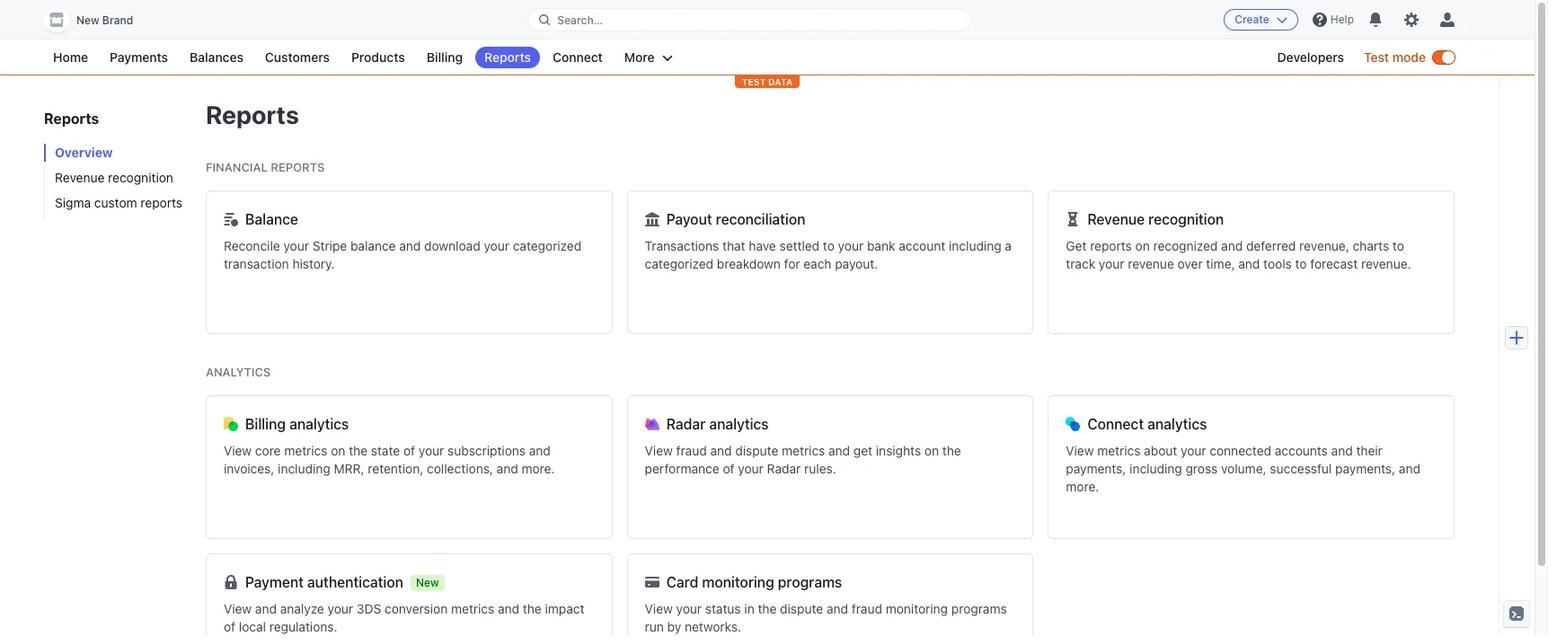 Task type: describe. For each thing, give the bounding box(es) containing it.
fraud inside view fraud and dispute metrics and get insights on the performance of your radar rules.
[[677, 443, 707, 458]]

balances
[[190, 49, 244, 65]]

0 vertical spatial monitoring
[[702, 574, 775, 591]]

including inside view metrics about your connected accounts and their payments, including gross volume, successful payments, and more.
[[1130, 461, 1183, 476]]

view fraud and dispute metrics and get insights on the performance of your radar rules.
[[645, 443, 962, 476]]

connected
[[1210, 443, 1272, 458]]

status
[[706, 601, 741, 617]]

products
[[351, 49, 405, 65]]

the inside view fraud and dispute metrics and get insights on the performance of your radar rules.
[[943, 443, 962, 458]]

forecast
[[1311, 256, 1359, 272]]

including inside transactions that have settled to your bank account including a categorized breakdown for each payout.
[[949, 238, 1002, 254]]

time,
[[1207, 256, 1236, 272]]

billing for billing
[[427, 49, 463, 65]]

Search… search field
[[529, 9, 971, 31]]

2 payments, from the left
[[1336, 461, 1396, 476]]

rules.
[[805, 461, 837, 476]]

reports inside get reports on recognized and deferred revenue, charts to track your revenue over time, and tools to forecast revenue.
[[1091, 238, 1133, 254]]

authentication
[[307, 574, 404, 591]]

conversion
[[385, 601, 448, 617]]

run
[[645, 619, 664, 635]]

by
[[668, 619, 682, 635]]

new brand
[[76, 13, 133, 27]]

and inside view your status in the dispute and fraud monitoring programs run by networks.
[[827, 601, 849, 617]]

recognized
[[1154, 238, 1218, 254]]

a
[[1005, 238, 1012, 254]]

regulations.
[[269, 619, 338, 635]]

mode
[[1393, 49, 1427, 65]]

performance
[[645, 461, 720, 476]]

dispute inside view fraud and dispute metrics and get insights on the performance of your radar rules.
[[736, 443, 779, 458]]

card monitoring programs
[[667, 574, 843, 591]]

your inside 'view core metrics on the state of your subscriptions and invoices, including mrr, retention, collections, and more.'
[[419, 443, 444, 458]]

stripe
[[313, 238, 347, 254]]

over
[[1178, 256, 1203, 272]]

payment
[[245, 574, 304, 591]]

in
[[745, 601, 755, 617]]

payout.
[[835, 256, 879, 272]]

financial reports
[[206, 160, 325, 174]]

view and analyze your 3ds conversion metrics and the impact of local regulations.
[[224, 601, 585, 635]]

sigma custom reports link
[[44, 194, 188, 212]]

help
[[1331, 13, 1355, 26]]

reports up financial reports
[[206, 100, 299, 129]]

reconcile your stripe balance and download your categorized transaction history.
[[224, 238, 582, 272]]

more button
[[616, 47, 682, 68]]

including inside 'view core metrics on the state of your subscriptions and invoices, including mrr, retention, collections, and more.'
[[278, 461, 331, 476]]

reconciliation
[[716, 211, 806, 227]]

home
[[53, 49, 88, 65]]

get
[[854, 443, 873, 458]]

view for radar analytics
[[645, 443, 673, 458]]

analyze
[[280, 601, 324, 617]]

test
[[1365, 49, 1390, 65]]

have
[[749, 238, 777, 254]]

of inside view and analyze your 3ds conversion metrics and the impact of local regulations.
[[224, 619, 236, 635]]

view metrics about your connected accounts and their payments, including gross volume, successful payments, and more.
[[1067, 443, 1421, 494]]

their
[[1357, 443, 1383, 458]]

create button
[[1225, 9, 1299, 31]]

your inside get reports on recognized and deferred revenue, charts to track your revenue over time, and tools to forecast revenue.
[[1099, 256, 1125, 272]]

successful
[[1271, 461, 1333, 476]]

your inside view metrics about your connected accounts and their payments, including gross volume, successful payments, and more.
[[1181, 443, 1207, 458]]

reports up overview
[[44, 111, 99, 127]]

payment authentication
[[245, 574, 404, 591]]

payout reconciliation
[[667, 211, 806, 227]]

gross
[[1186, 461, 1218, 476]]

invoices,
[[224, 461, 275, 476]]

test data
[[742, 76, 793, 87]]

view for payment authentication
[[224, 601, 252, 617]]

view for card monitoring programs
[[645, 601, 673, 617]]

connect link
[[544, 47, 612, 68]]

radar analytics
[[667, 416, 769, 432]]

create
[[1235, 13, 1270, 26]]

customers
[[265, 49, 330, 65]]

overview
[[55, 145, 113, 160]]

each
[[804, 256, 832, 272]]

1 horizontal spatial to
[[1296, 256, 1308, 272]]

networks.
[[685, 619, 742, 635]]

billing link
[[418, 47, 472, 68]]

brand
[[102, 13, 133, 27]]

search…
[[558, 13, 603, 27]]

0 horizontal spatial radar
[[667, 416, 706, 432]]

financial
[[206, 160, 268, 174]]

revenue
[[1128, 256, 1175, 272]]

3ds
[[357, 601, 381, 617]]

reports up balance
[[271, 160, 325, 174]]

card
[[667, 574, 699, 591]]

radar inside view fraud and dispute metrics and get insights on the performance of your radar rules.
[[767, 461, 801, 476]]

0 vertical spatial recognition
[[108, 170, 173, 185]]

view for billing analytics
[[224, 443, 252, 458]]

developers
[[1278, 49, 1345, 65]]

history.
[[293, 256, 335, 272]]

sigma custom reports
[[55, 195, 183, 210]]

connect for connect
[[553, 49, 603, 65]]

home link
[[44, 47, 97, 68]]

transactions
[[645, 238, 719, 254]]

revenue inside 'revenue recognition' link
[[55, 170, 105, 185]]

more. inside view metrics about your connected accounts and their payments, including gross volume, successful payments, and more.
[[1067, 479, 1100, 494]]

monitoring inside view your status in the dispute and fraud monitoring programs run by networks.
[[886, 601, 949, 617]]

your inside view your status in the dispute and fraud monitoring programs run by networks.
[[677, 601, 702, 617]]

your inside view fraud and dispute metrics and get insights on the performance of your radar rules.
[[738, 461, 764, 476]]



Task type: vqa. For each thing, say whether or not it's contained in the screenshot.


Task type: locate. For each thing, give the bounding box(es) containing it.
1 vertical spatial of
[[723, 461, 735, 476]]

revenue recognition up recognized
[[1088, 211, 1225, 227]]

on inside 'view core metrics on the state of your subscriptions and invoices, including mrr, retention, collections, and more.'
[[331, 443, 346, 458]]

1 horizontal spatial of
[[404, 443, 415, 458]]

revenue,
[[1300, 238, 1350, 254]]

about
[[1145, 443, 1178, 458]]

of inside view fraud and dispute metrics and get insights on the performance of your radar rules.
[[723, 461, 735, 476]]

view for connect analytics
[[1067, 443, 1095, 458]]

0 horizontal spatial of
[[224, 619, 236, 635]]

view up run at the bottom left
[[645, 601, 673, 617]]

track
[[1067, 256, 1096, 272]]

impact
[[545, 601, 585, 617]]

1 horizontal spatial monitoring
[[886, 601, 949, 617]]

fraud
[[677, 443, 707, 458], [852, 601, 883, 617]]

revenue recognition link
[[44, 169, 188, 187]]

1 vertical spatial radar
[[767, 461, 801, 476]]

1 vertical spatial programs
[[952, 601, 1008, 617]]

the
[[349, 443, 368, 458], [943, 443, 962, 458], [523, 601, 542, 617], [758, 601, 777, 617]]

developers link
[[1269, 47, 1354, 68]]

new for new brand
[[76, 13, 99, 27]]

view core metrics on the state of your subscriptions and invoices, including mrr, retention, collections, and more.
[[224, 443, 555, 476]]

on up mrr,
[[331, 443, 346, 458]]

0 horizontal spatial fraud
[[677, 443, 707, 458]]

deferred
[[1247, 238, 1297, 254]]

1 analytics from the left
[[290, 416, 349, 432]]

test mode
[[1365, 49, 1427, 65]]

new
[[76, 13, 99, 27], [416, 576, 439, 589]]

0 horizontal spatial payments,
[[1067, 461, 1127, 476]]

of down radar analytics
[[723, 461, 735, 476]]

categorized inside reconcile your stripe balance and download your categorized transaction history.
[[513, 238, 582, 254]]

Search… text field
[[529, 9, 971, 31]]

metrics inside view and analyze your 3ds conversion metrics and the impact of local regulations.
[[451, 601, 495, 617]]

your up payout.
[[838, 238, 864, 254]]

reports right "billing" link
[[485, 49, 531, 65]]

your up gross
[[1181, 443, 1207, 458]]

0 horizontal spatial recognition
[[108, 170, 173, 185]]

0 horizontal spatial billing
[[245, 416, 286, 432]]

revenue up revenue
[[1088, 211, 1145, 227]]

1 vertical spatial fraud
[[852, 601, 883, 617]]

of
[[404, 443, 415, 458], [723, 461, 735, 476], [224, 619, 236, 635]]

1 payments, from the left
[[1067, 461, 1127, 476]]

overview link
[[44, 144, 188, 162]]

view down connect analytics
[[1067, 443, 1095, 458]]

revenue recognition
[[55, 170, 173, 185], [1088, 211, 1225, 227]]

the inside view and analyze your 3ds conversion metrics and the impact of local regulations.
[[523, 601, 542, 617]]

view your status in the dispute and fraud monitoring programs run by networks.
[[645, 601, 1008, 635]]

to
[[823, 238, 835, 254], [1393, 238, 1405, 254], [1296, 256, 1308, 272]]

0 horizontal spatial reports
[[141, 195, 183, 210]]

metrics right the "conversion"
[[451, 601, 495, 617]]

your up the collections,
[[419, 443, 444, 458]]

1 horizontal spatial analytics
[[710, 416, 769, 432]]

programs inside view your status in the dispute and fraud monitoring programs run by networks.
[[952, 601, 1008, 617]]

1 vertical spatial dispute
[[780, 601, 824, 617]]

0 vertical spatial connect
[[553, 49, 603, 65]]

connect up about
[[1088, 416, 1145, 432]]

1 horizontal spatial billing
[[427, 49, 463, 65]]

of inside 'view core metrics on the state of your subscriptions and invoices, including mrr, retention, collections, and more.'
[[404, 443, 415, 458]]

customers link
[[256, 47, 339, 68]]

view inside view and analyze your 3ds conversion metrics and the impact of local regulations.
[[224, 601, 252, 617]]

0 horizontal spatial on
[[331, 443, 346, 458]]

your inside transactions that have settled to your bank account including a categorized breakdown for each payout.
[[838, 238, 864, 254]]

0 horizontal spatial including
[[278, 461, 331, 476]]

transactions that have settled to your bank account including a categorized breakdown for each payout.
[[645, 238, 1012, 272]]

connect
[[553, 49, 603, 65], [1088, 416, 1145, 432]]

connect down search…
[[553, 49, 603, 65]]

new for new
[[416, 576, 439, 589]]

including down core
[[278, 461, 331, 476]]

that
[[723, 238, 746, 254]]

collections,
[[427, 461, 493, 476]]

your left "3ds"
[[328, 601, 353, 617]]

on inside get reports on recognized and deferred revenue, charts to track your revenue over time, and tools to forecast revenue.
[[1136, 238, 1151, 254]]

view up local
[[224, 601, 252, 617]]

to inside transactions that have settled to your bank account including a categorized breakdown for each payout.
[[823, 238, 835, 254]]

1 vertical spatial connect
[[1088, 416, 1145, 432]]

analytics
[[206, 365, 271, 379]]

payments
[[110, 49, 168, 65]]

billing for billing analytics
[[245, 416, 286, 432]]

charts
[[1353, 238, 1390, 254]]

0 vertical spatial new
[[76, 13, 99, 27]]

2 vertical spatial of
[[224, 619, 236, 635]]

0 horizontal spatial more.
[[522, 461, 555, 476]]

0 vertical spatial of
[[404, 443, 415, 458]]

to up revenue.
[[1393, 238, 1405, 254]]

dispute
[[736, 443, 779, 458], [780, 601, 824, 617]]

local
[[239, 619, 266, 635]]

new left brand
[[76, 13, 99, 27]]

0 vertical spatial revenue
[[55, 170, 105, 185]]

categorized
[[513, 238, 582, 254], [645, 256, 714, 272]]

metrics inside 'view core metrics on the state of your subscriptions and invoices, including mrr, retention, collections, and more.'
[[284, 443, 328, 458]]

revenue
[[55, 170, 105, 185], [1088, 211, 1145, 227]]

1 horizontal spatial programs
[[952, 601, 1008, 617]]

1 vertical spatial revenue
[[1088, 211, 1145, 227]]

data
[[769, 76, 793, 87]]

1 horizontal spatial radar
[[767, 461, 801, 476]]

metrics down connect analytics
[[1098, 443, 1141, 458]]

0 vertical spatial categorized
[[513, 238, 582, 254]]

2 analytics from the left
[[710, 416, 769, 432]]

your
[[284, 238, 309, 254], [484, 238, 510, 254], [838, 238, 864, 254], [1099, 256, 1125, 272], [419, 443, 444, 458], [1181, 443, 1207, 458], [738, 461, 764, 476], [328, 601, 353, 617], [677, 601, 702, 617]]

1 horizontal spatial new
[[416, 576, 439, 589]]

0 vertical spatial billing
[[427, 49, 463, 65]]

reconcile
[[224, 238, 280, 254]]

your up 'by'
[[677, 601, 702, 617]]

0 horizontal spatial to
[[823, 238, 835, 254]]

0 vertical spatial fraud
[[677, 443, 707, 458]]

programs
[[778, 574, 843, 591], [952, 601, 1008, 617]]

state
[[371, 443, 400, 458]]

reports right get
[[1091, 238, 1133, 254]]

billing analytics
[[245, 416, 349, 432]]

help button
[[1306, 5, 1362, 34]]

view up performance
[[645, 443, 673, 458]]

1 horizontal spatial dispute
[[780, 601, 824, 617]]

0 horizontal spatial analytics
[[290, 416, 349, 432]]

1 horizontal spatial including
[[949, 238, 1002, 254]]

metrics
[[284, 443, 328, 458], [782, 443, 826, 458], [1098, 443, 1141, 458], [451, 601, 495, 617]]

new inside new brand button
[[76, 13, 99, 27]]

test
[[742, 76, 766, 87]]

1 horizontal spatial reports
[[1091, 238, 1133, 254]]

on
[[1136, 238, 1151, 254], [331, 443, 346, 458], [925, 443, 940, 458]]

0 horizontal spatial dispute
[[736, 443, 779, 458]]

2 horizontal spatial including
[[1130, 461, 1183, 476]]

0 horizontal spatial categorized
[[513, 238, 582, 254]]

tools
[[1264, 256, 1293, 272]]

0 horizontal spatial connect
[[553, 49, 603, 65]]

balance
[[351, 238, 396, 254]]

radar up performance
[[667, 416, 706, 432]]

recognition up recognized
[[1149, 211, 1225, 227]]

the up mrr,
[[349, 443, 368, 458]]

view inside view metrics about your connected accounts and their payments, including gross volume, successful payments, and more.
[[1067, 443, 1095, 458]]

breakdown
[[717, 256, 781, 272]]

connect for connect analytics
[[1088, 416, 1145, 432]]

1 vertical spatial more.
[[1067, 479, 1100, 494]]

including left a
[[949, 238, 1002, 254]]

0 vertical spatial reports
[[141, 195, 183, 210]]

0 vertical spatial programs
[[778, 574, 843, 591]]

of up the "retention,"
[[404, 443, 415, 458]]

0 vertical spatial more.
[[522, 461, 555, 476]]

2 horizontal spatial of
[[723, 461, 735, 476]]

1 vertical spatial categorized
[[645, 256, 714, 272]]

0 vertical spatial dispute
[[736, 443, 779, 458]]

your right download
[[484, 238, 510, 254]]

1 horizontal spatial revenue recognition
[[1088, 211, 1225, 227]]

1 horizontal spatial fraud
[[852, 601, 883, 617]]

for
[[784, 256, 801, 272]]

recognition up sigma custom reports in the left of the page
[[108, 170, 173, 185]]

custom
[[94, 195, 137, 210]]

more.
[[522, 461, 555, 476], [1067, 479, 1100, 494]]

the right insights
[[943, 443, 962, 458]]

0 horizontal spatial revenue recognition
[[55, 170, 173, 185]]

metrics inside view fraud and dispute metrics and get insights on the performance of your radar rules.
[[782, 443, 826, 458]]

your down radar analytics
[[738, 461, 764, 476]]

revenue recognition down overview link
[[55, 170, 173, 185]]

analytics up about
[[1148, 416, 1208, 432]]

payments link
[[101, 47, 177, 68]]

metrics down the billing analytics at the bottom left
[[284, 443, 328, 458]]

2 horizontal spatial on
[[1136, 238, 1151, 254]]

0 horizontal spatial revenue
[[55, 170, 105, 185]]

0 vertical spatial radar
[[667, 416, 706, 432]]

on right insights
[[925, 443, 940, 458]]

view inside 'view core metrics on the state of your subscriptions and invoices, including mrr, retention, collections, and more.'
[[224, 443, 252, 458]]

the right in
[[758, 601, 777, 617]]

more. inside 'view core metrics on the state of your subscriptions and invoices, including mrr, retention, collections, and more.'
[[522, 461, 555, 476]]

including down about
[[1130, 461, 1183, 476]]

balance
[[245, 211, 298, 227]]

view inside view your status in the dispute and fraud monitoring programs run by networks.
[[645, 601, 673, 617]]

dispute right in
[[780, 601, 824, 617]]

mrr,
[[334, 461, 365, 476]]

dispute down radar analytics
[[736, 443, 779, 458]]

billing
[[427, 49, 463, 65], [245, 416, 286, 432]]

of left local
[[224, 619, 236, 635]]

1 vertical spatial monitoring
[[886, 601, 949, 617]]

your right track
[[1099, 256, 1125, 272]]

fraud inside view your status in the dispute and fraud monitoring programs run by networks.
[[852, 601, 883, 617]]

1 horizontal spatial connect
[[1088, 416, 1145, 432]]

analytics for radar analytics
[[710, 416, 769, 432]]

1 vertical spatial billing
[[245, 416, 286, 432]]

payments, down their
[[1336, 461, 1396, 476]]

categorized inside transactions that have settled to your bank account including a categorized breakdown for each payout.
[[645, 256, 714, 272]]

new brand button
[[44, 7, 151, 32]]

analytics up mrr,
[[290, 416, 349, 432]]

core
[[255, 443, 281, 458]]

metrics up rules.
[[782, 443, 826, 458]]

2 horizontal spatial to
[[1393, 238, 1405, 254]]

1 vertical spatial reports
[[1091, 238, 1133, 254]]

reports
[[141, 195, 183, 210], [1091, 238, 1133, 254]]

sigma
[[55, 195, 91, 210]]

billing left reports link
[[427, 49, 463, 65]]

including
[[949, 238, 1002, 254], [278, 461, 331, 476], [1130, 461, 1183, 476]]

subscriptions
[[448, 443, 526, 458]]

the left "impact"
[[523, 601, 542, 617]]

revenue down overview
[[55, 170, 105, 185]]

your inside view and analyze your 3ds conversion metrics and the impact of local regulations.
[[328, 601, 353, 617]]

the inside view your status in the dispute and fraud monitoring programs run by networks.
[[758, 601, 777, 617]]

3 analytics from the left
[[1148, 416, 1208, 432]]

reports link
[[476, 47, 540, 68]]

0 horizontal spatial new
[[76, 13, 99, 27]]

1 horizontal spatial revenue
[[1088, 211, 1145, 227]]

recognition
[[108, 170, 173, 185], [1149, 211, 1225, 227]]

view inside view fraud and dispute metrics and get insights on the performance of your radar rules.
[[645, 443, 673, 458]]

0 horizontal spatial monitoring
[[702, 574, 775, 591]]

view up the invoices,
[[224, 443, 252, 458]]

on inside view fraud and dispute metrics and get insights on the performance of your radar rules.
[[925, 443, 940, 458]]

download
[[424, 238, 481, 254]]

volume,
[[1222, 461, 1267, 476]]

to right tools
[[1296, 256, 1308, 272]]

your up history. at the top left
[[284, 238, 309, 254]]

to up each
[[823, 238, 835, 254]]

get reports on recognized and deferred revenue, charts to track your revenue over time, and tools to forecast revenue.
[[1067, 238, 1412, 272]]

new up the "conversion"
[[416, 576, 439, 589]]

and inside reconcile your stripe balance and download your categorized transaction history.
[[399, 238, 421, 254]]

1 horizontal spatial categorized
[[645, 256, 714, 272]]

1 vertical spatial recognition
[[1149, 211, 1225, 227]]

account
[[899, 238, 946, 254]]

1 vertical spatial new
[[416, 576, 439, 589]]

1 vertical spatial revenue recognition
[[1088, 211, 1225, 227]]

dispute inside view your status in the dispute and fraud monitoring programs run by networks.
[[780, 601, 824, 617]]

get
[[1067, 238, 1087, 254]]

metrics inside view metrics about your connected accounts and their payments, including gross volume, successful payments, and more.
[[1098, 443, 1141, 458]]

0 vertical spatial revenue recognition
[[55, 170, 173, 185]]

0 horizontal spatial programs
[[778, 574, 843, 591]]

billing up core
[[245, 416, 286, 432]]

on up revenue
[[1136, 238, 1151, 254]]

analytics for billing analytics
[[290, 416, 349, 432]]

analytics for connect analytics
[[1148, 416, 1208, 432]]

radar left rules.
[[767, 461, 801, 476]]

accounts
[[1276, 443, 1329, 458]]

2 horizontal spatial analytics
[[1148, 416, 1208, 432]]

connect analytics
[[1088, 416, 1208, 432]]

1 horizontal spatial payments,
[[1336, 461, 1396, 476]]

revenue.
[[1362, 256, 1412, 272]]

1 horizontal spatial on
[[925, 443, 940, 458]]

retention,
[[368, 461, 424, 476]]

analytics up performance
[[710, 416, 769, 432]]

settled
[[780, 238, 820, 254]]

reports right custom
[[141, 195, 183, 210]]

1 horizontal spatial more.
[[1067, 479, 1100, 494]]

analytics
[[290, 416, 349, 432], [710, 416, 769, 432], [1148, 416, 1208, 432]]

1 horizontal spatial recognition
[[1149, 211, 1225, 227]]

the inside 'view core metrics on the state of your subscriptions and invoices, including mrr, retention, collections, and more.'
[[349, 443, 368, 458]]

insights
[[876, 443, 922, 458]]

payments, down connect analytics
[[1067, 461, 1127, 476]]



